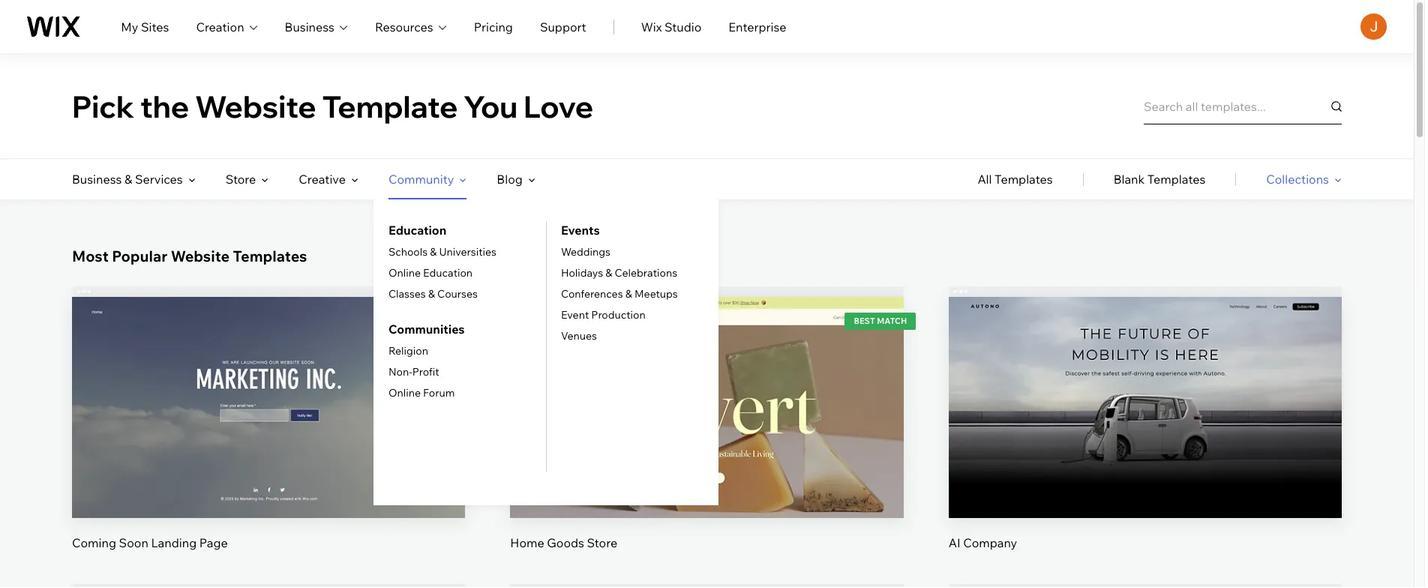 Task type: locate. For each thing, give the bounding box(es) containing it.
ai company group
[[949, 287, 1342, 551]]

2 edit button from the left
[[1110, 367, 1181, 403]]

business inside "popup button"
[[285, 19, 335, 34]]

0 horizontal spatial view button
[[233, 418, 304, 454]]

conferences
[[561, 287, 623, 301]]

1 view button from the left
[[233, 418, 304, 454]]

templates inside "link"
[[995, 172, 1053, 187]]

all templates link
[[978, 159, 1053, 200]]

business inside categories by subject 'element'
[[72, 172, 122, 187]]

0 horizontal spatial edit
[[257, 378, 280, 393]]

event production link
[[561, 308, 646, 322]]

wix studio link
[[641, 18, 702, 36]]

holidays & celebrations link
[[561, 266, 678, 280]]

website for the
[[195, 87, 316, 125]]

courses
[[438, 287, 478, 301]]

1 vertical spatial business
[[72, 172, 122, 187]]

0 vertical spatial website
[[195, 87, 316, 125]]

& up online education link at the top left of the page
[[430, 245, 437, 259]]

all
[[978, 172, 992, 187]]

collections
[[1267, 172, 1330, 187]]

2 edit from the left
[[1134, 378, 1157, 393]]

& down the holidays & celebrations link
[[626, 287, 632, 301]]

1 horizontal spatial view
[[1132, 429, 1160, 444]]

1 horizontal spatial view button
[[1110, 418, 1181, 454]]

view for coming soon landing page
[[255, 429, 283, 444]]

templates
[[995, 172, 1053, 187], [1148, 172, 1206, 187], [233, 247, 307, 266]]

most popular website templates - coming soon landing page image
[[72, 297, 465, 518]]

my
[[121, 19, 138, 34]]

business button
[[285, 18, 348, 36]]

view inside ai company "group"
[[1132, 429, 1160, 444]]

1 horizontal spatial business
[[285, 19, 335, 34]]

2 online from the top
[[389, 386, 421, 400]]

most popular website templates - ai company image
[[949, 297, 1342, 518]]

edit button
[[233, 367, 304, 403], [1110, 367, 1181, 403]]

blank templates
[[1114, 172, 1206, 187]]

website
[[195, 87, 316, 125], [171, 247, 230, 266]]

edit button for coming soon landing page
[[233, 367, 304, 403]]

most popular website templates - home goods store image
[[511, 297, 904, 518]]

view inside coming soon landing page group
[[255, 429, 283, 444]]

pick the website template you love
[[72, 87, 594, 125]]

store inside group
[[587, 536, 618, 551]]

& up conferences & meetups link
[[606, 266, 613, 280]]

edit button inside ai company "group"
[[1110, 367, 1181, 403]]

1 vertical spatial store
[[587, 536, 618, 551]]

edit button for ai company
[[1110, 367, 1181, 403]]

schools
[[389, 245, 428, 259]]

soon
[[119, 536, 148, 551]]

education up schools
[[389, 223, 447, 238]]

2 view from the left
[[1132, 429, 1160, 444]]

edit for ai company
[[1134, 378, 1157, 393]]

celebrations
[[615, 266, 678, 280]]

view button for ai company
[[1110, 418, 1181, 454]]

wix studio
[[641, 19, 702, 34]]

0 horizontal spatial business
[[72, 172, 122, 187]]

creation button
[[196, 18, 258, 36]]

1 edit button from the left
[[233, 367, 304, 403]]

venues
[[561, 329, 597, 343]]

1 horizontal spatial store
[[587, 536, 618, 551]]

events link
[[561, 221, 600, 239]]

forum
[[423, 386, 455, 400]]

generic categories element
[[978, 159, 1342, 200]]

0 vertical spatial online
[[389, 266, 421, 280]]

1 online from the top
[[389, 266, 421, 280]]

online down non-
[[389, 386, 421, 400]]

1 vertical spatial website
[[171, 247, 230, 266]]

0 horizontal spatial templates
[[233, 247, 307, 266]]

conferences & meetups link
[[561, 287, 678, 301]]

most popular website templates
[[72, 247, 307, 266]]

events weddings holidays & celebrations conferences & meetups event production venues
[[561, 223, 678, 343]]

education down schools & universities link
[[423, 266, 473, 280]]

my sites link
[[121, 18, 169, 36]]

0 horizontal spatial view
[[255, 429, 283, 444]]

business & services
[[72, 172, 183, 187]]

edit inside ai company "group"
[[1134, 378, 1157, 393]]

meetups
[[635, 287, 678, 301]]

love
[[524, 87, 594, 125]]

education
[[389, 223, 447, 238], [423, 266, 473, 280]]

1 horizontal spatial edit
[[1134, 378, 1157, 393]]

categories. use the left and right arrow keys to navigate the menu element
[[0, 159, 1414, 506]]

2 horizontal spatial templates
[[1148, 172, 1206, 187]]

profile image image
[[1361, 14, 1387, 40]]

online forum link
[[389, 386, 455, 400]]

home goods store
[[511, 536, 618, 551]]

1 horizontal spatial templates
[[995, 172, 1053, 187]]

view button inside ai company "group"
[[1110, 418, 1181, 454]]

online education link
[[389, 266, 473, 280]]

blog
[[497, 172, 523, 187]]

None search field
[[1144, 88, 1342, 124]]

creative
[[299, 172, 346, 187]]

home
[[511, 536, 545, 551]]

view button
[[233, 418, 304, 454], [1110, 418, 1181, 454]]

1 edit from the left
[[257, 378, 280, 393]]

1 vertical spatial online
[[389, 386, 421, 400]]

view button inside coming soon landing page group
[[233, 418, 304, 454]]

1 horizontal spatial edit button
[[1110, 367, 1181, 403]]

coming soon landing page
[[72, 536, 228, 551]]

page
[[199, 536, 228, 551]]

0 vertical spatial store
[[226, 172, 256, 187]]

edit button inside coming soon landing page group
[[233, 367, 304, 403]]

view
[[255, 429, 283, 444], [1132, 429, 1160, 444]]

pick
[[72, 87, 134, 125]]

holidays
[[561, 266, 603, 280]]

online inside communities religion non-profit online forum
[[389, 386, 421, 400]]

2 view button from the left
[[1110, 418, 1181, 454]]

0 horizontal spatial edit button
[[233, 367, 304, 403]]

edit
[[257, 378, 280, 393], [1134, 378, 1157, 393]]

0 vertical spatial business
[[285, 19, 335, 34]]

religion link
[[389, 344, 428, 358]]

online inside education schools & universities online education classes & courses
[[389, 266, 421, 280]]

enterprise link
[[729, 18, 787, 36]]

ai company
[[949, 536, 1018, 551]]

online up the classes on the left
[[389, 266, 421, 280]]

&
[[125, 172, 132, 187], [430, 245, 437, 259], [606, 266, 613, 280], [428, 287, 435, 301], [626, 287, 632, 301]]

0 horizontal spatial store
[[226, 172, 256, 187]]

studio
[[665, 19, 702, 34]]

business
[[285, 19, 335, 34], [72, 172, 122, 187]]

business for business & services
[[72, 172, 122, 187]]

blank
[[1114, 172, 1145, 187]]

online
[[389, 266, 421, 280], [389, 386, 421, 400]]

edit inside coming soon landing page group
[[257, 378, 280, 393]]

coming
[[72, 536, 116, 551]]

weddings
[[561, 245, 611, 259]]

store
[[226, 172, 256, 187], [587, 536, 618, 551]]

1 view from the left
[[255, 429, 283, 444]]



Task type: describe. For each thing, give the bounding box(es) containing it.
business for business
[[285, 19, 335, 34]]

online for communities
[[389, 386, 421, 400]]

creation
[[196, 19, 244, 34]]

non-profit link
[[389, 365, 439, 379]]

view for ai company
[[1132, 429, 1160, 444]]

communities
[[389, 322, 465, 337]]

enterprise
[[729, 19, 787, 34]]

communities link
[[389, 320, 465, 338]]

production
[[592, 308, 646, 322]]

schools & universities link
[[389, 245, 497, 259]]

sites
[[141, 19, 169, 34]]

wix
[[641, 19, 662, 34]]

my sites
[[121, 19, 169, 34]]

resources button
[[375, 18, 447, 36]]

all templates
[[978, 172, 1053, 187]]

company
[[964, 536, 1018, 551]]

pricing link
[[474, 18, 513, 36]]

events
[[561, 223, 600, 238]]

templates for all templates
[[995, 172, 1053, 187]]

religion
[[389, 344, 428, 358]]

& down online education link at the top left of the page
[[428, 287, 435, 301]]

coming soon landing page group
[[72, 287, 465, 551]]

venues link
[[561, 329, 597, 343]]

view button for coming soon landing page
[[233, 418, 304, 454]]

universities
[[439, 245, 497, 259]]

pricing
[[474, 19, 513, 34]]

online for education
[[389, 266, 421, 280]]

support
[[540, 19, 587, 34]]

ai
[[949, 536, 961, 551]]

resources
[[375, 19, 433, 34]]

0 vertical spatial education
[[389, 223, 447, 238]]

community
[[389, 172, 454, 187]]

templates for blank templates
[[1148, 172, 1206, 187]]

education link
[[389, 221, 447, 239]]

classes & courses link
[[389, 287, 478, 301]]

most
[[72, 247, 109, 266]]

classes
[[389, 287, 426, 301]]

Search search field
[[1144, 88, 1342, 124]]

& left services
[[125, 172, 132, 187]]

home goods store group
[[511, 287, 904, 551]]

communities religion non-profit online forum
[[389, 322, 465, 400]]

services
[[135, 172, 183, 187]]

1 vertical spatial education
[[423, 266, 473, 280]]

popular
[[112, 247, 168, 266]]

support link
[[540, 18, 587, 36]]

template
[[322, 87, 458, 125]]

the
[[140, 87, 189, 125]]

weddings link
[[561, 245, 611, 259]]

categories by subject element
[[72, 159, 719, 506]]

you
[[464, 87, 518, 125]]

edit for coming soon landing page
[[257, 378, 280, 393]]

event
[[561, 308, 589, 322]]

non-
[[389, 365, 412, 379]]

profit
[[412, 365, 439, 379]]

landing
[[151, 536, 197, 551]]

website for popular
[[171, 247, 230, 266]]

goods
[[547, 536, 585, 551]]

blank templates link
[[1114, 159, 1206, 200]]

store inside categories by subject 'element'
[[226, 172, 256, 187]]

education schools & universities online education classes & courses
[[389, 223, 497, 301]]



Task type: vqa. For each thing, say whether or not it's contained in the screenshot.
THE SITE. to the left
no



